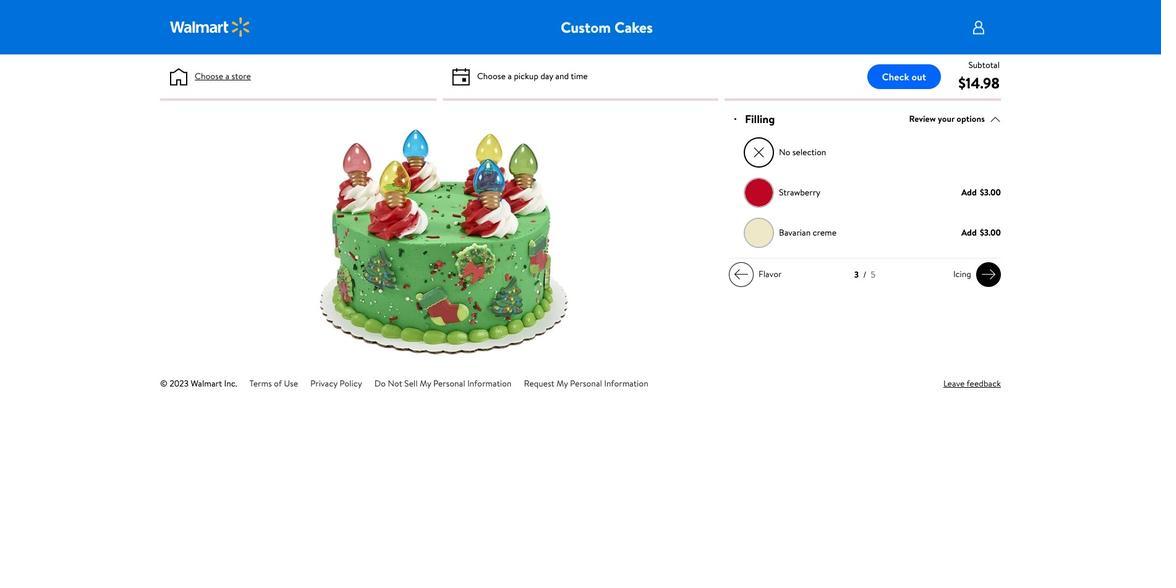 Task type: vqa. For each thing, say whether or not it's contained in the screenshot.
In-store at the bottom left
no



Task type: locate. For each thing, give the bounding box(es) containing it.
icon for continue arrow image
[[734, 267, 749, 282], [982, 267, 996, 282]]

1 horizontal spatial my
[[557, 377, 568, 390]]

subtotal
[[969, 59, 1000, 71]]

add for strawberry
[[962, 186, 977, 199]]

1 horizontal spatial personal
[[570, 377, 602, 390]]

0 vertical spatial add
[[962, 186, 977, 199]]

0 horizontal spatial information
[[467, 377, 512, 390]]

personal right the sell
[[433, 377, 465, 390]]

choose inside choose a store link
[[195, 70, 223, 82]]

1 horizontal spatial a
[[508, 70, 512, 82]]

1 a from the left
[[225, 70, 230, 82]]

a left store
[[225, 70, 230, 82]]

2 icon for continue arrow image from the left
[[982, 267, 996, 282]]

add
[[962, 186, 977, 199], [962, 226, 977, 239]]

/
[[864, 268, 867, 281]]

choose left pickup
[[477, 70, 506, 82]]

2 information from the left
[[604, 377, 649, 390]]

icon for continue arrow image left flavor
[[734, 267, 749, 282]]

2 choose from the left
[[477, 70, 506, 82]]

flavor link
[[729, 262, 787, 287]]

review
[[909, 113, 936, 125]]

back to walmart.com image
[[170, 17, 250, 37]]

1 add from the top
[[962, 186, 977, 199]]

1 vertical spatial add
[[962, 226, 977, 239]]

2 personal from the left
[[570, 377, 602, 390]]

my
[[420, 377, 431, 390], [557, 377, 568, 390]]

1 choose from the left
[[195, 70, 223, 82]]

3 / 5
[[855, 268, 876, 281]]

0 horizontal spatial icon for continue arrow image
[[734, 267, 749, 282]]

1 vertical spatial $3.00
[[980, 226, 1001, 239]]

1 add $3.00 from the top
[[962, 186, 1001, 199]]

0 vertical spatial $3.00
[[980, 186, 1001, 199]]

selection
[[793, 146, 826, 158]]

custom cakes
[[561, 17, 653, 38]]

2 add from the top
[[962, 226, 977, 239]]

0 horizontal spatial personal
[[433, 377, 465, 390]]

2 add $3.00 from the top
[[962, 226, 1001, 239]]

1 personal from the left
[[433, 377, 465, 390]]

0 horizontal spatial my
[[420, 377, 431, 390]]

feedback
[[967, 377, 1001, 390]]

do not sell my personal information
[[375, 377, 512, 390]]

1 vertical spatial add $3.00
[[962, 226, 1001, 239]]

add $3.00 for bavarian creme
[[962, 226, 1001, 239]]

strawberry
[[779, 186, 821, 199]]

©
[[160, 377, 168, 390]]

1 $3.00 from the top
[[980, 186, 1001, 199]]

1 icon for continue arrow image from the left
[[734, 267, 749, 282]]

icon for continue arrow image inside "icing" link
[[982, 267, 996, 282]]

my right the sell
[[420, 377, 431, 390]]

a left pickup
[[508, 70, 512, 82]]

add for bavarian creme
[[962, 226, 977, 239]]

0 horizontal spatial choose
[[195, 70, 223, 82]]

request my personal information link
[[524, 377, 649, 390]]

$3.00 for bavarian creme
[[980, 226, 1001, 239]]

and
[[556, 70, 569, 82]]

$3.00
[[980, 186, 1001, 199], [980, 226, 1001, 239]]

store
[[232, 70, 251, 82]]

flavor
[[759, 268, 782, 280]]

1 horizontal spatial information
[[604, 377, 649, 390]]

walmart
[[191, 377, 222, 390]]

do
[[375, 377, 386, 390]]

2 $3.00 from the top
[[980, 226, 1001, 239]]

filling
[[745, 111, 775, 127]]

$3.00 for strawberry
[[980, 186, 1001, 199]]

pickup
[[514, 70, 539, 82]]

choose
[[195, 70, 223, 82], [477, 70, 506, 82]]

personal
[[433, 377, 465, 390], [570, 377, 602, 390]]

terms
[[250, 377, 272, 390]]

not
[[388, 377, 402, 390]]

privacy
[[311, 377, 338, 390]]

0 vertical spatial add $3.00
[[962, 186, 1001, 199]]

information
[[467, 377, 512, 390], [604, 377, 649, 390]]

choose a pickup day and time
[[477, 70, 588, 82]]

icon for continue arrow image right icing at the right
[[982, 267, 996, 282]]

your
[[938, 113, 955, 125]]

1 horizontal spatial icon for continue arrow image
[[982, 267, 996, 282]]

add $3.00
[[962, 186, 1001, 199], [962, 226, 1001, 239]]

bavarian
[[779, 226, 811, 239]]

up arrow image
[[990, 114, 1001, 125]]

no
[[779, 146, 791, 158]]

choose left store
[[195, 70, 223, 82]]

time
[[571, 70, 588, 82]]

personal right request
[[570, 377, 602, 390]]

a for store
[[225, 70, 230, 82]]

1 horizontal spatial choose
[[477, 70, 506, 82]]

2 a from the left
[[508, 70, 512, 82]]

0 horizontal spatial a
[[225, 70, 230, 82]]

my right request
[[557, 377, 568, 390]]

bavarian creme
[[779, 226, 837, 239]]

a
[[225, 70, 230, 82], [508, 70, 512, 82]]

your account image
[[967, 19, 991, 35]]

leave
[[944, 377, 965, 390]]



Task type: describe. For each thing, give the bounding box(es) containing it.
sell
[[405, 377, 418, 390]]

leave feedback
[[944, 377, 1001, 390]]

of
[[274, 377, 282, 390]]

leave feedback button
[[944, 377, 1001, 390]]

use
[[284, 377, 298, 390]]

add $3.00 for strawberry
[[962, 186, 1001, 199]]

day
[[541, 70, 553, 82]]

creme
[[813, 226, 837, 239]]

inc.
[[224, 377, 237, 390]]

3
[[855, 268, 859, 281]]

do not sell my personal information link
[[375, 377, 512, 390]]

© 2023 walmart inc.
[[160, 377, 237, 390]]

check out
[[882, 70, 926, 83]]

a for pickup
[[508, 70, 512, 82]]

1 my from the left
[[420, 377, 431, 390]]

request my personal information
[[524, 377, 649, 390]]

review your options
[[909, 113, 985, 125]]

privacy policy
[[311, 377, 362, 390]]

privacy policy link
[[311, 377, 362, 390]]

choose for choose a pickup day and time
[[477, 70, 506, 82]]

1 information from the left
[[467, 377, 512, 390]]

policy
[[340, 377, 362, 390]]

subtotal $14.98
[[959, 59, 1000, 93]]

options
[[957, 113, 985, 125]]

choose a store
[[195, 70, 251, 82]]

out
[[912, 70, 926, 83]]

request
[[524, 377, 555, 390]]

check out button
[[867, 64, 941, 89]]

5
[[871, 268, 876, 281]]

2023
[[170, 377, 189, 390]]

choose for choose a store
[[195, 70, 223, 82]]

2 my from the left
[[557, 377, 568, 390]]

no selection
[[779, 146, 826, 158]]

remove image
[[752, 145, 766, 159]]

icing link
[[949, 262, 1001, 287]]

terms of use
[[250, 377, 298, 390]]

review your options element
[[909, 113, 985, 126]]

icon for continue arrow image inside flavor link
[[734, 267, 749, 282]]

cakes
[[615, 17, 653, 38]]

icing
[[954, 268, 972, 280]]

terms of use link
[[250, 377, 298, 390]]

choose a store link
[[195, 70, 251, 83]]

custom
[[561, 17, 611, 38]]

check
[[882, 70, 910, 83]]

review your options link
[[909, 111, 1001, 128]]

$14.98
[[959, 72, 1000, 93]]



